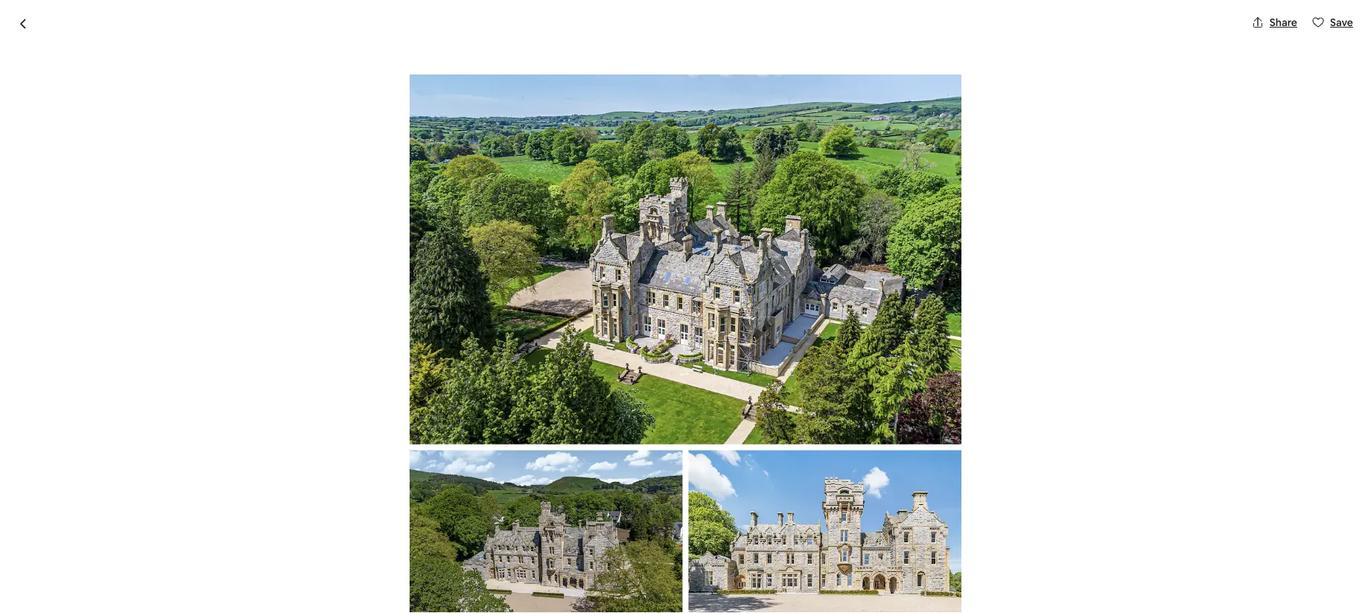 Task type: vqa. For each thing, say whether or not it's contained in the screenshot.
CROSS
yes



Task type: locate. For each thing, give the bounding box(es) containing it.
sykes down experienced
[[316, 588, 344, 602]]

cross
[[507, 76, 559, 101]]

has
[[431, 588, 447, 602]]

the theobold suite stone cross mansion image 4 image
[[900, 142, 1103, 302]]

dialog containing share
[[0, 0, 1372, 613]]

beds
[[406, 511, 433, 526]]

1 vertical spatial sykes
[[316, 588, 344, 602]]

places.
[[558, 588, 591, 602]]

mansion
[[563, 76, 639, 101]]

the theobold suite stone cross mansion image 5 image
[[900, 308, 1103, 462]]

england,
[[370, 108, 412, 121]]

listing image 2 image
[[410, 451, 683, 613], [410, 451, 683, 613]]

0 horizontal spatial sykes
[[316, 588, 344, 602]]

suite
[[399, 76, 446, 101]]

the theobold suite stone cross mansion image 3 image
[[692, 308, 894, 462]]

baths
[[451, 511, 482, 526]]

the theobold suite stone cross mansion cumbria, england, united kingdom
[[269, 76, 639, 121]]

11/19/2023
[[852, 562, 904, 575]]

Start your search search field
[[574, 12, 798, 48]]

sykes up 'baths'
[[445, 484, 489, 506]]

cumbria,
[[323, 108, 367, 121]]

night
[[882, 509, 911, 524]]

for
[[513, 588, 527, 602]]

0 vertical spatial sykes
[[445, 484, 489, 506]]

listing image 1 image
[[410, 75, 962, 445], [410, 75, 962, 445]]

entire
[[269, 484, 314, 506]]

share button
[[1246, 10, 1304, 35]]

holiday cottages
[[493, 484, 627, 506]]

experienced
[[316, 569, 387, 585]]

hosted
[[365, 484, 419, 506]]

sykes
[[445, 484, 489, 506], [316, 588, 344, 602]]

1 horizontal spatial sykes
[[445, 484, 489, 506]]

the
[[269, 76, 303, 101]]

listing image 3 image
[[689, 451, 962, 613], [689, 451, 962, 613]]

learn more about the host, sykes holiday cottages. image
[[714, 486, 755, 527], [714, 486, 755, 527]]

dialog
[[0, 0, 1372, 613]]

other
[[529, 588, 556, 602]]

home
[[317, 484, 361, 506]]



Task type: describe. For each thing, give the bounding box(es) containing it.
holiday
[[346, 588, 382, 602]]

sykes inside experienced host sykes holiday cottages has 1569 reviews for other places.
[[316, 588, 344, 602]]

the theobold suite stone cross mansion image 2 image
[[692, 142, 894, 302]]

save button
[[1307, 10, 1360, 35]]

2
[[441, 511, 448, 526]]

stone
[[450, 76, 503, 101]]

kingdom
[[449, 108, 494, 121]]

11/19/2023 button
[[843, 543, 1084, 584]]

the theobold suite stone cross mansion image 1 image
[[269, 142, 686, 462]]

theobold
[[307, 76, 395, 101]]

save
[[1331, 16, 1354, 29]]

cumbria, england, united kingdom button
[[323, 106, 494, 124]]

$212 night
[[843, 504, 911, 525]]

3
[[397, 511, 404, 526]]

by
[[423, 484, 442, 506]]

cottages
[[384, 588, 429, 602]]

share
[[1270, 16, 1298, 29]]

host
[[389, 569, 414, 585]]

sykes inside entire home hosted by sykes holiday cottages 3 beds · 2 baths
[[445, 484, 489, 506]]

·
[[436, 511, 439, 526]]

united
[[414, 108, 447, 121]]

$212
[[843, 504, 879, 525]]

1569
[[450, 588, 472, 602]]

entire home hosted by sykes holiday cottages 3 beds · 2 baths
[[269, 484, 627, 526]]

experienced host sykes holiday cottages has 1569 reviews for other places.
[[316, 569, 591, 602]]

reviews
[[474, 588, 511, 602]]



